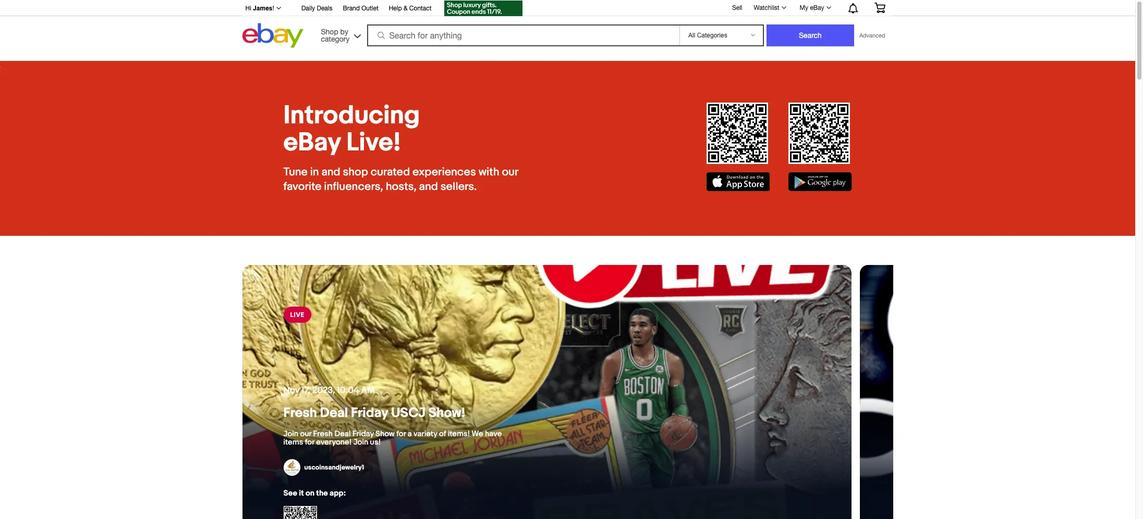 Task type: locate. For each thing, give the bounding box(es) containing it.
shop
[[321, 27, 338, 36]]

get the coupon image
[[444, 1, 522, 16]]

and right in
[[321, 166, 340, 179]]

friday down the 'am'
[[351, 406, 388, 422]]

Search for anything text field
[[368, 26, 677, 45]]

fresh inside join our fresh deal friday show for a variety of items!  we have items for everyone!  join us!
[[313, 430, 333, 440]]

and
[[321, 166, 340, 179], [419, 180, 438, 194]]

friday left show
[[352, 430, 374, 440]]

and down "experiences"
[[419, 180, 438, 194]]

hi
[[245, 5, 251, 12]]

app:
[[330, 489, 346, 499]]

1 vertical spatial fresh
[[313, 430, 333, 440]]

live
[[290, 311, 305, 320]]

introducing ebay live!
[[283, 101, 420, 159]]

deal left "us!"
[[334, 430, 351, 440]]

ebay inside my ebay "link"
[[810, 4, 824, 11]]

0 horizontal spatial our
[[300, 430, 311, 440]]

qrcode image
[[707, 103, 768, 164], [789, 103, 850, 164], [283, 507, 317, 520]]

see
[[283, 489, 297, 499]]

help
[[389, 5, 402, 12]]

my ebay
[[800, 4, 824, 11]]

uscoinsandjewelry1 link
[[283, 460, 364, 477]]

fresh right items
[[313, 430, 333, 440]]

advanced link
[[854, 25, 890, 46]]

your shopping cart image
[[874, 3, 886, 13]]

shop by category
[[321, 27, 350, 43]]

1 vertical spatial ebay
[[283, 128, 341, 159]]

join
[[283, 430, 298, 440], [353, 438, 368, 448]]

influencers,
[[324, 180, 383, 194]]

1 horizontal spatial our
[[502, 166, 518, 179]]

by
[[340, 27, 348, 36]]

sellers.
[[440, 180, 477, 194]]

contact
[[409, 5, 432, 12]]

join up uscoinsandjewelry1 image in the bottom of the page
[[283, 430, 298, 440]]

&
[[404, 5, 408, 12]]

friday
[[351, 406, 388, 422], [352, 430, 374, 440]]

friday inside join our fresh deal friday show for a variety of items!  we have items for everyone!  join us!
[[352, 430, 374, 440]]

0 horizontal spatial ebay
[[283, 128, 341, 159]]

show!
[[428, 406, 465, 422]]

our
[[502, 166, 518, 179], [300, 430, 311, 440]]

introducing<br/>ebay live! element
[[283, 101, 538, 159]]

fresh down 17,
[[283, 406, 317, 422]]

0 vertical spatial and
[[321, 166, 340, 179]]

0 vertical spatial ebay
[[810, 4, 824, 11]]

live!
[[346, 128, 401, 159]]

our inside join our fresh deal friday show for a variety of items!  we have items for everyone!  join us!
[[300, 430, 311, 440]]

we
[[472, 430, 483, 440]]

the
[[316, 489, 328, 499]]

0 vertical spatial fresh
[[283, 406, 317, 422]]

deal
[[320, 406, 348, 422], [334, 430, 351, 440]]

1 horizontal spatial join
[[353, 438, 368, 448]]

1 vertical spatial and
[[419, 180, 438, 194]]

ebay
[[810, 4, 824, 11], [283, 128, 341, 159]]

deals
[[317, 5, 332, 12]]

our right the with
[[502, 166, 518, 179]]

our left "everyone!" at the bottom
[[300, 430, 311, 440]]

tune
[[283, 166, 308, 179]]

outlet
[[362, 5, 378, 12]]

ebay inside introducing ebay live!
[[283, 128, 341, 159]]

our inside tune in and shop curated experiences with our favorite influencers, hosts, and sellers.
[[502, 166, 518, 179]]

us!
[[370, 438, 381, 448]]

uscoinsandjewelry1 image
[[283, 460, 300, 477]]

join our fresh deal friday show for a variety of items!  we have items for everyone!  join us!
[[283, 430, 502, 448]]

0 horizontal spatial qrcode image
[[283, 507, 317, 520]]

1 horizontal spatial for
[[396, 430, 406, 440]]

james
[[253, 5, 273, 12]]

shop by category banner
[[240, 0, 893, 61]]

watchlist link
[[748, 2, 791, 14]]

shop
[[343, 166, 368, 179]]

have
[[485, 430, 502, 440]]

for
[[396, 430, 406, 440], [305, 438, 314, 448]]

0 horizontal spatial and
[[321, 166, 340, 179]]

daily deals link
[[301, 3, 332, 15]]

1 vertical spatial deal
[[334, 430, 351, 440]]

ebay up in
[[283, 128, 341, 159]]

sell link
[[727, 4, 747, 11]]

2023,
[[312, 386, 335, 396]]

my
[[800, 4, 808, 11]]

None submit
[[767, 25, 854, 46]]

brand outlet link
[[343, 3, 378, 15]]

fresh
[[283, 406, 317, 422], [313, 430, 333, 440]]

0 horizontal spatial join
[[283, 430, 298, 440]]

ebay right "my"
[[810, 4, 824, 11]]

account navigation
[[240, 0, 893, 18]]

for right items
[[305, 438, 314, 448]]

!
[[273, 5, 274, 12]]

curated
[[371, 166, 410, 179]]

deal down nov 17, 2023, 10:04 am on the left
[[320, 406, 348, 422]]

1 vertical spatial our
[[300, 430, 311, 440]]

1 horizontal spatial ebay
[[810, 4, 824, 11]]

1 vertical spatial friday
[[352, 430, 374, 440]]

hosts,
[[386, 180, 417, 194]]

for left a
[[396, 430, 406, 440]]

my ebay link
[[794, 2, 836, 14]]

none submit inside shop by category banner
[[767, 25, 854, 46]]

join left "us!"
[[353, 438, 368, 448]]

0 vertical spatial our
[[502, 166, 518, 179]]



Task type: describe. For each thing, give the bounding box(es) containing it.
watchlist
[[754, 4, 779, 11]]

brand outlet
[[343, 5, 378, 12]]

items!
[[448, 430, 470, 440]]

it
[[299, 489, 304, 499]]

introducing
[[283, 101, 420, 131]]

hi james !
[[245, 5, 274, 12]]

shop by category button
[[316, 23, 363, 46]]

of
[[439, 430, 446, 440]]

variety
[[414, 430, 437, 440]]

a
[[408, 430, 412, 440]]

ebay for my
[[810, 4, 824, 11]]

fresh deal friday uscj show!
[[283, 406, 465, 422]]

brand
[[343, 5, 360, 12]]

see it on the app:
[[283, 489, 346, 499]]

am
[[361, 386, 375, 396]]

0 vertical spatial deal
[[320, 406, 348, 422]]

in
[[310, 166, 319, 179]]

items
[[283, 438, 303, 448]]

uscj
[[391, 406, 425, 422]]

2 horizontal spatial qrcode image
[[789, 103, 850, 164]]

sell
[[732, 4, 742, 11]]

help & contact link
[[389, 3, 432, 15]]

advanced
[[859, 32, 885, 39]]

nov
[[283, 386, 299, 396]]

on
[[306, 489, 314, 499]]

uscoinsandjewelry1
[[304, 464, 364, 472]]

17,
[[301, 386, 310, 396]]

1 horizontal spatial and
[[419, 180, 438, 194]]

ebay for introducing
[[283, 128, 341, 159]]

favorite
[[283, 180, 322, 194]]

0 horizontal spatial for
[[305, 438, 314, 448]]

category
[[321, 35, 350, 43]]

with
[[479, 166, 499, 179]]

everyone!
[[316, 438, 352, 448]]

10:04
[[337, 386, 359, 396]]

daily deals
[[301, 5, 332, 12]]

help & contact
[[389, 5, 432, 12]]

nov 17, 2023, 10:04 am
[[283, 386, 375, 396]]

tune in and shop curated experiences with our favorite influencers, hosts, and sellers.
[[283, 166, 518, 194]]

show
[[376, 430, 395, 440]]

experiences
[[413, 166, 476, 179]]

1 horizontal spatial qrcode image
[[707, 103, 768, 164]]

deal inside join our fresh deal friday show for a variety of items!  we have items for everyone!  join us!
[[334, 430, 351, 440]]

daily
[[301, 5, 315, 12]]

0 vertical spatial friday
[[351, 406, 388, 422]]



Task type: vqa. For each thing, say whether or not it's contained in the screenshot.
Goods
no



